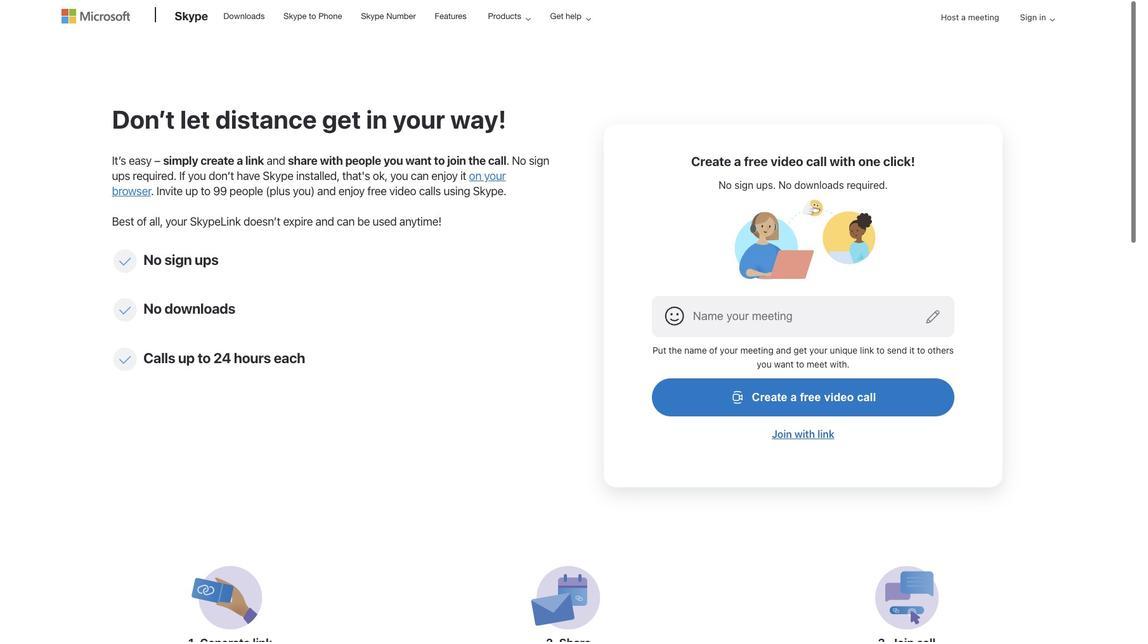 Task type: locate. For each thing, give the bounding box(es) containing it.
a for create a free video call with one click!
[[735, 154, 742, 169]]

2 vertical spatial video
[[825, 391, 855, 404]]

0 horizontal spatial of
[[137, 215, 147, 228]]

anytime!
[[400, 215, 442, 228]]

it inside . no sign ups required. if you don't have skype installed, that's ok, you can enjoy it
[[461, 169, 467, 183]]

you up create a free video call button
[[757, 359, 772, 370]]

don't let distance get in your way!
[[112, 104, 507, 134]]

create a free video call
[[752, 391, 877, 404]]

no sign ups. no downloads required.
[[719, 179, 888, 191]]

call up no sign ups. no downloads required.
[[807, 154, 827, 169]]

want inside 'put the name of your meeting and get your unique link to send it to others you want to meet with.'
[[775, 359, 794, 370]]

0 horizontal spatial enjoy
[[339, 185, 365, 198]]

0 vertical spatial of
[[137, 215, 147, 228]]

to
[[309, 11, 316, 21], [434, 154, 445, 168], [201, 185, 211, 198], [877, 345, 885, 356], [918, 345, 926, 356], [198, 349, 211, 366], [797, 359, 805, 370]]

1 vertical spatial get
[[794, 345, 808, 356]]

0 vertical spatial video
[[771, 154, 804, 169]]

0 vertical spatial want
[[406, 154, 432, 168]]

get
[[551, 11, 564, 21]]

0 horizontal spatial free
[[368, 185, 387, 198]]

1 horizontal spatial the
[[669, 345, 682, 356]]

video
[[771, 154, 804, 169], [390, 185, 417, 198], [825, 391, 855, 404]]

link inside 'put the name of your meeting and get your unique link to send it to others you want to meet with.'
[[861, 345, 875, 356]]

skype left "number"
[[361, 11, 384, 21]]

1 horizontal spatial enjoy
[[432, 169, 458, 183]]

call up skype.
[[489, 154, 507, 168]]

.
[[507, 154, 510, 168]]

distance
[[216, 104, 317, 134]]

send
[[888, 345, 908, 356]]

of left the all,
[[137, 215, 147, 228]]

of right name
[[710, 345, 718, 356]]

. invite
[[151, 185, 183, 198]]

and down installed,
[[318, 185, 336, 198]]

0 vertical spatial people
[[346, 154, 382, 168]]

navigation
[[932, 1, 1061, 43]]

1 vertical spatial downloads
[[165, 300, 236, 317]]

simply
[[163, 154, 198, 168]]

2 horizontal spatial video
[[825, 391, 855, 404]]

1 horizontal spatial get
[[794, 345, 808, 356]]

required. down –
[[133, 169, 177, 183]]

sign up no downloads
[[165, 251, 192, 268]]

0 vertical spatial up
[[185, 185, 198, 198]]

enjoy down join
[[432, 169, 458, 183]]

link up have
[[245, 154, 264, 168]]

call inside button
[[858, 391, 877, 404]]

features
[[435, 11, 467, 21]]

sign left ups.
[[735, 179, 754, 191]]

sign in
[[1021, 12, 1047, 22]]

sign right .
[[529, 154, 550, 168]]

0 horizontal spatial get
[[322, 104, 361, 134]]

can up the calls
[[411, 169, 429, 183]]

downloads
[[795, 179, 845, 191], [165, 300, 236, 317]]

video left the calls
[[390, 185, 417, 198]]

skype for skype number
[[361, 11, 384, 21]]

skype left downloads link
[[175, 9, 208, 23]]

people up that's
[[346, 154, 382, 168]]

0 horizontal spatial sign
[[165, 251, 192, 268]]

up
[[185, 185, 198, 198], [178, 349, 195, 366]]

it inside 'put the name of your meeting and get your unique link to send it to others you want to meet with.'
[[910, 345, 915, 356]]

create for create a free video call with one click!
[[692, 154, 732, 169]]

people down have
[[230, 185, 263, 198]]

call
[[489, 154, 507, 168], [807, 154, 827, 169], [858, 391, 877, 404]]

1 vertical spatial people
[[230, 185, 263, 198]]

1 horizontal spatial want
[[775, 359, 794, 370]]

0 vertical spatial can
[[411, 169, 429, 183]]

up right . invite
[[185, 185, 198, 198]]

with inside create a free video call with one click! heading
[[830, 154, 856, 169]]

products button
[[478, 1, 541, 32]]

doesn't
[[244, 215, 281, 228]]

in right sign
[[1040, 12, 1047, 22]]

sign in link
[[1011, 1, 1061, 34]]

to left send
[[877, 345, 885, 356]]

with up installed,
[[320, 154, 343, 168]]

2 horizontal spatial free
[[801, 391, 822, 404]]

phone
[[319, 11, 342, 21]]

and
[[267, 154, 285, 168], [318, 185, 336, 198], [316, 215, 334, 228], [777, 345, 792, 356]]

with right 'join'
[[795, 429, 816, 440]]

get inside 'put the name of your meeting and get your unique link to send it to others you want to meet with.'
[[794, 345, 808, 356]]

0 vertical spatial sign
[[529, 154, 550, 168]]

1 vertical spatial it
[[910, 345, 915, 356]]

1 horizontal spatial of
[[710, 345, 718, 356]]

meeting down name your meeting text field
[[741, 345, 774, 356]]

0 horizontal spatial video
[[390, 185, 417, 198]]

0 horizontal spatial create
[[692, 154, 732, 169]]

1 vertical spatial of
[[710, 345, 718, 356]]

1 vertical spatial video
[[390, 185, 417, 198]]

it right send
[[910, 345, 915, 356]]

1 vertical spatial link
[[861, 345, 875, 356]]

skype for skype
[[175, 9, 208, 23]]

video inside button
[[825, 391, 855, 404]]

microsoft image
[[61, 9, 130, 23]]

0 vertical spatial in
[[1040, 12, 1047, 22]]

people
[[346, 154, 382, 168], [230, 185, 263, 198]]

video inside heading
[[771, 154, 804, 169]]

up for calls
[[178, 349, 195, 366]]

create inside heading
[[692, 154, 732, 169]]

video down "with."
[[825, 391, 855, 404]]

1 vertical spatial free
[[368, 185, 387, 198]]

free inside create a free video call with one click! heading
[[745, 154, 769, 169]]

free inside create a free video call button
[[801, 391, 822, 404]]

no for no sign ups
[[144, 251, 162, 268]]

0 vertical spatial create
[[692, 154, 732, 169]]

1 vertical spatial can
[[337, 215, 355, 228]]

your
[[393, 104, 445, 134], [484, 169, 506, 183], [166, 215, 187, 228], [720, 345, 739, 356], [810, 345, 828, 356]]

enjoy inside . no sign ups required. if you don't have skype installed, that's ok, you can enjoy it
[[432, 169, 458, 183]]

skype number link
[[356, 1, 422, 31]]

1 horizontal spatial create
[[752, 391, 788, 404]]

skype number
[[361, 11, 416, 21]]

0 horizontal spatial people
[[230, 185, 263, 198]]

create
[[201, 154, 234, 168]]

call inside heading
[[807, 154, 827, 169]]

it's
[[112, 154, 126, 168]]

2 horizontal spatial with
[[830, 154, 856, 169]]

your inside on your browser
[[484, 169, 506, 183]]

it left on
[[461, 169, 467, 183]]

downloads down no sign ups
[[165, 300, 236, 317]]

1 horizontal spatial call
[[807, 154, 827, 169]]

and for you)
[[318, 185, 336, 198]]

want left meet
[[775, 359, 794, 370]]

on
[[469, 169, 482, 183]]

1 vertical spatial meeting
[[741, 345, 774, 356]]

2 vertical spatial free
[[801, 391, 822, 404]]

no downloads
[[144, 300, 236, 317]]

in inside don't let distance get in your way! main content
[[366, 104, 388, 134]]

–
[[154, 154, 161, 168]]

put
[[653, 345, 667, 356]]

no sign ups
[[144, 251, 219, 268]]

it's easy – simply create a link and share with people you want to join the call
[[112, 154, 507, 168]]

free down meet
[[801, 391, 822, 404]]

1 vertical spatial create
[[752, 391, 788, 404]]

to left meet
[[797, 359, 805, 370]]

1 vertical spatial the
[[669, 345, 682, 356]]

all,
[[149, 215, 163, 228]]

it
[[461, 169, 467, 183], [910, 345, 915, 356]]

1 horizontal spatial meeting
[[969, 12, 1000, 22]]

a inside host a meeting 'link'
[[962, 12, 967, 22]]

and right "expire"
[[316, 215, 334, 228]]

2 horizontal spatial link
[[861, 345, 875, 356]]

enjoy
[[432, 169, 458, 183], [339, 185, 365, 198]]

0 vertical spatial meeting
[[969, 12, 1000, 22]]

1 vertical spatial ups
[[195, 251, 219, 268]]

1 horizontal spatial free
[[745, 154, 769, 169]]

Name your meeting text field
[[652, 296, 955, 337]]

to left phone
[[309, 11, 316, 21]]

in up ok,
[[366, 104, 388, 134]]

can left be
[[337, 215, 355, 228]]

1 vertical spatial up
[[178, 349, 195, 366]]

you
[[384, 154, 403, 168], [188, 169, 206, 183], [391, 169, 408, 183], [757, 359, 772, 370]]

each
[[274, 349, 305, 366]]

0 horizontal spatial link
[[245, 154, 264, 168]]

have
[[237, 169, 260, 183]]

and inside 'put the name of your meeting and get your unique link to send it to others you want to meet with.'
[[777, 345, 792, 356]]

0 horizontal spatial the
[[469, 154, 486, 168]]

ups down it's at the top of page
[[112, 169, 130, 183]]

meet
[[807, 359, 828, 370]]

create for create a free video call
[[752, 391, 788, 404]]

0 horizontal spatial it
[[461, 169, 467, 183]]

link right 'unique'
[[861, 345, 875, 356]]

and for link
[[267, 154, 285, 168]]

with left one
[[830, 154, 856, 169]]

0 vertical spatial free
[[745, 154, 769, 169]]

and down name your meeting text field
[[777, 345, 792, 356]]

you)
[[293, 185, 315, 198]]

the right put
[[669, 345, 682, 356]]

with
[[320, 154, 343, 168], [830, 154, 856, 169], [795, 429, 816, 440]]

calls up to 24 hours each
[[144, 349, 305, 366]]

0 horizontal spatial ups
[[112, 169, 130, 183]]

a inside create a free video call with one click! heading
[[735, 154, 742, 169]]

the up on
[[469, 154, 486, 168]]

1 horizontal spatial link
[[818, 429, 835, 440]]

create inside button
[[752, 391, 788, 404]]

want up the calls
[[406, 154, 432, 168]]

1 vertical spatial sign
[[735, 179, 754, 191]]

skype inside 'link'
[[284, 11, 307, 21]]

menu bar
[[932, 1, 1061, 43]]

sign
[[529, 154, 550, 168], [735, 179, 754, 191], [165, 251, 192, 268]]

24
[[214, 349, 231, 366]]

don't
[[209, 169, 234, 183]]

2 horizontal spatial sign
[[735, 179, 754, 191]]

0 horizontal spatial required.
[[133, 169, 177, 183]]

link down create a free video call at bottom right
[[818, 429, 835, 440]]

a inside create a free video call button
[[791, 391, 797, 404]]

1 horizontal spatial downloads
[[795, 179, 845, 191]]

1 horizontal spatial in
[[1040, 12, 1047, 22]]

up right calls
[[178, 349, 195, 366]]

no up calls
[[144, 300, 162, 317]]

no right ups.
[[779, 179, 792, 191]]

1 horizontal spatial with
[[795, 429, 816, 440]]

required.
[[133, 169, 177, 183], [847, 179, 888, 191]]

0 vertical spatial enjoy
[[432, 169, 458, 183]]

link
[[245, 154, 264, 168], [861, 345, 875, 356], [818, 429, 835, 440]]

your right the all,
[[166, 215, 187, 228]]

create
[[692, 154, 732, 169], [752, 391, 788, 404]]

meeting inside host a meeting 'link'
[[969, 12, 1000, 22]]

0 horizontal spatial in
[[366, 104, 388, 134]]

0 horizontal spatial want
[[406, 154, 432, 168]]

free down ok,
[[368, 185, 387, 198]]

0 horizontal spatial can
[[337, 215, 355, 228]]

want
[[406, 154, 432, 168], [775, 359, 794, 370]]

unique
[[831, 345, 858, 356]]

enjoy down that's
[[339, 185, 365, 198]]

2 vertical spatial sign
[[165, 251, 192, 268]]

no
[[512, 154, 527, 168], [719, 179, 732, 191], [779, 179, 792, 191], [144, 251, 162, 268], [144, 300, 162, 317]]

of inside 'put the name of your meeting and get your unique link to send it to others you want to meet with.'
[[710, 345, 718, 356]]

ups down skypelink
[[195, 251, 219, 268]]

easy
[[129, 154, 152, 168]]

video up no sign ups. no downloads required.
[[771, 154, 804, 169]]

downloads down create a free video call with one click! heading
[[795, 179, 845, 191]]

ups
[[112, 169, 130, 183], [195, 251, 219, 268]]

meeting inside 'put the name of your meeting and get your unique link to send it to others you want to meet with.'
[[741, 345, 774, 356]]

free up ups.
[[745, 154, 769, 169]]

skype.
[[473, 185, 507, 198]]

a
[[962, 12, 967, 22], [237, 154, 243, 168], [735, 154, 742, 169], [791, 391, 797, 404]]

products
[[488, 11, 522, 21]]

1 vertical spatial want
[[775, 359, 794, 370]]

1 horizontal spatial video
[[771, 154, 804, 169]]

skype left phone
[[284, 11, 307, 21]]

no right .
[[512, 154, 527, 168]]

no left ups.
[[719, 179, 732, 191]]

get
[[322, 104, 361, 134], [794, 345, 808, 356]]

skype
[[175, 9, 208, 23], [284, 11, 307, 21], [361, 11, 384, 21], [263, 169, 294, 183]]

0 horizontal spatial meeting
[[741, 345, 774, 356]]

and left share
[[267, 154, 285, 168]]

0 horizontal spatial call
[[489, 154, 507, 168]]

1 horizontal spatial can
[[411, 169, 429, 183]]

join
[[448, 154, 466, 168]]

skype up (plus
[[263, 169, 294, 183]]

on your browser
[[112, 169, 506, 198]]

meeting right host on the top
[[969, 12, 1000, 22]]

skype inside "link"
[[175, 9, 208, 23]]

required. down one
[[847, 179, 888, 191]]

get up . no sign ups required. if you don't have skype installed, that's ok, you can enjoy it
[[322, 104, 361, 134]]

0 vertical spatial ups
[[112, 169, 130, 183]]

get up meet
[[794, 345, 808, 356]]

call down 'unique'
[[858, 391, 877, 404]]

the
[[469, 154, 486, 168], [669, 345, 682, 356]]

your up skype.
[[484, 169, 506, 183]]

1 horizontal spatial sign
[[529, 154, 550, 168]]

1 vertical spatial in
[[366, 104, 388, 134]]

0 vertical spatial it
[[461, 169, 467, 183]]

get help button
[[540, 1, 602, 32]]

no down the all,
[[144, 251, 162, 268]]

hours
[[234, 349, 271, 366]]

to left join
[[434, 154, 445, 168]]

2 horizontal spatial call
[[858, 391, 877, 404]]

1 horizontal spatial it
[[910, 345, 915, 356]]

free
[[745, 154, 769, 169], [368, 185, 387, 198], [801, 391, 822, 404]]

you right if
[[188, 169, 206, 183]]

meeting
[[969, 12, 1000, 22], [741, 345, 774, 356]]

1 horizontal spatial people
[[346, 154, 382, 168]]

can inside . no sign ups required. if you don't have skype installed, that's ok, you can enjoy it
[[411, 169, 429, 183]]



Task type: vqa. For each thing, say whether or not it's contained in the screenshot.
Perfect
no



Task type: describe. For each thing, give the bounding box(es) containing it.
a for create a free video call
[[791, 391, 797, 404]]

best
[[112, 215, 134, 228]]

to left 24
[[198, 349, 211, 366]]

don't let distance get in your way! main content
[[0, 41, 1138, 643]]

don't
[[112, 104, 175, 134]]

used
[[373, 215, 397, 228]]

0 horizontal spatial downloads
[[165, 300, 236, 317]]

features link
[[429, 1, 473, 31]]

required. inside . no sign ups required. if you don't have skype installed, that's ok, you can enjoy it
[[133, 169, 177, 183]]

sign
[[1021, 12, 1038, 22]]

call for create a free video call with one click!
[[807, 154, 827, 169]]

share
[[288, 154, 318, 168]]

skype inside . no sign ups required. if you don't have skype installed, that's ok, you can enjoy it
[[263, 169, 294, 183]]

one
[[859, 154, 881, 169]]

skype link
[[169, 1, 215, 35]]

get help
[[551, 11, 582, 21]]

(plus
[[266, 185, 290, 198]]

others
[[928, 345, 955, 356]]

to left others on the right of page
[[918, 345, 926, 356]]

create a free video call with one click!
[[692, 154, 916, 169]]

video for create a free video call with one click!
[[771, 154, 804, 169]]

no for no sign ups. no downloads required.
[[719, 179, 732, 191]]

up for . invite
[[185, 185, 198, 198]]

your left way!
[[393, 104, 445, 134]]

video for create a free video call
[[825, 391, 855, 404]]

number
[[387, 11, 416, 21]]

no for no downloads
[[144, 300, 162, 317]]

browser
[[112, 185, 151, 198]]

your up meet
[[810, 345, 828, 356]]

calls
[[144, 349, 175, 366]]

skypelink
[[190, 215, 241, 228]]

a for host a meeting
[[962, 12, 967, 22]]

with.
[[830, 359, 850, 370]]

1 vertical spatial enjoy
[[339, 185, 365, 198]]

Open avatar picker button
[[662, 304, 688, 329]]

2 vertical spatial link
[[818, 429, 835, 440]]

create a free video call with one click! heading
[[692, 154, 916, 171]]

. invite up to 99 people (plus you) and enjoy free video calls using skype.
[[151, 185, 507, 198]]

on your browser link
[[112, 169, 506, 198]]

if
[[179, 169, 185, 183]]

join with link
[[772, 429, 835, 440]]

no inside . no sign ups required. if you don't have skype installed, that's ok, you can enjoy it
[[512, 154, 527, 168]]

downloads
[[224, 11, 265, 21]]

your right name
[[720, 345, 739, 356]]

host a meeting link
[[932, 1, 1010, 34]]

help
[[566, 11, 582, 21]]

in inside "sign in" link
[[1040, 12, 1047, 22]]

best of all, your skypelink doesn't expire and can be used anytime!
[[112, 215, 442, 228]]

. no sign ups required. if you don't have skype installed, that's ok, you can enjoy it
[[112, 154, 550, 183]]

sign inside . no sign ups required. if you don't have skype installed, that's ok, you can enjoy it
[[529, 154, 550, 168]]

open avatar picker image
[[665, 307, 685, 327]]

to left 99
[[201, 185, 211, 198]]

skype to phone
[[284, 11, 342, 21]]

free for create a free video call
[[801, 391, 822, 404]]

navigation containing host a meeting
[[932, 1, 1061, 43]]

99
[[213, 185, 227, 198]]

meet now image
[[731, 200, 877, 280]]

ups inside . no sign ups required. if you don't have skype installed, that's ok, you can enjoy it
[[112, 169, 130, 183]]

0 vertical spatial the
[[469, 154, 486, 168]]

name
[[685, 345, 707, 356]]

expire
[[283, 215, 313, 228]]

you right ok,
[[391, 169, 408, 183]]

sign for no sign ups. no downloads required.
[[735, 179, 754, 191]]

way!
[[451, 104, 507, 134]]

host a meeting
[[942, 12, 1000, 22]]

call for create a free video call
[[858, 391, 877, 404]]

click!
[[884, 154, 916, 169]]

0 horizontal spatial with
[[320, 154, 343, 168]]

join with link link
[[772, 429, 835, 440]]

installed,
[[296, 169, 340, 183]]

arrow down image
[[1046, 12, 1061, 27]]

and for expire
[[316, 215, 334, 228]]

1 horizontal spatial ups
[[195, 251, 219, 268]]

that's
[[343, 169, 370, 183]]

ok,
[[373, 169, 388, 183]]

0 vertical spatial downloads
[[795, 179, 845, 191]]

1 horizontal spatial required.
[[847, 179, 888, 191]]

let
[[180, 104, 210, 134]]

be
[[358, 215, 370, 228]]

you inside 'put the name of your meeting and get your unique link to send it to others you want to meet with.'
[[757, 359, 772, 370]]

edit text image
[[926, 310, 941, 325]]

skype for skype to phone
[[284, 11, 307, 21]]

to inside 'link'
[[309, 11, 316, 21]]

create a free video call button
[[652, 379, 955, 417]]

0 vertical spatial get
[[322, 104, 361, 134]]

sign for no sign ups
[[165, 251, 192, 268]]

downloads link
[[218, 1, 271, 31]]

ups.
[[757, 179, 776, 191]]

host
[[942, 12, 960, 22]]

put the name of your meeting and get your unique link to send it to others you want to meet with.
[[653, 345, 955, 370]]

free for create a free video call with one click!
[[745, 154, 769, 169]]

skype to phone link
[[278, 1, 348, 31]]

the inside 'put the name of your meeting and get your unique link to send it to others you want to meet with.'
[[669, 345, 682, 356]]

you up ok,
[[384, 154, 403, 168]]

calls
[[419, 185, 441, 198]]

join
[[772, 429, 793, 440]]

menu bar containing host a meeting
[[932, 1, 1061, 43]]

0 vertical spatial link
[[245, 154, 264, 168]]

using
[[444, 185, 471, 198]]



